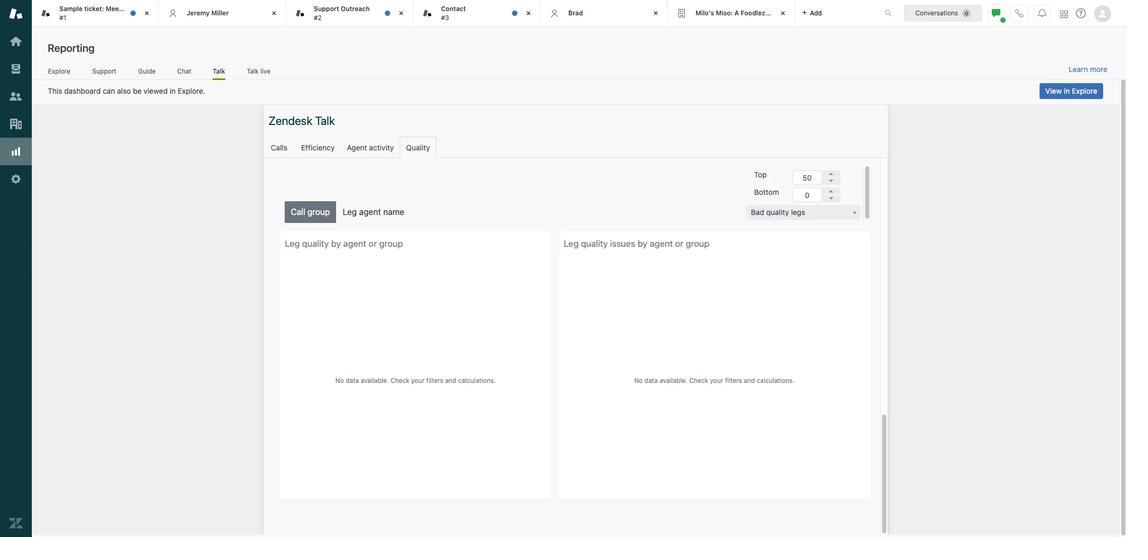 Task type: vqa. For each thing, say whether or not it's contained in the screenshot.
- corresponding to Priority
no



Task type: locate. For each thing, give the bounding box(es) containing it.
also
[[117, 86, 131, 95]]

4 close image from the left
[[778, 8, 789, 19]]

support outreach #2
[[314, 5, 370, 21]]

close image right the
[[142, 8, 152, 19]]

guide link
[[138, 67, 156, 79]]

foodlez
[[741, 9, 766, 17]]

viewed
[[144, 86, 168, 95]]

organizations image
[[9, 117, 23, 131]]

talk for talk live
[[247, 67, 259, 75]]

in
[[170, 86, 176, 95], [1065, 86, 1071, 95]]

chat
[[177, 67, 191, 75]]

miso:
[[716, 9, 733, 17]]

view in explore
[[1046, 86, 1098, 95]]

get help image
[[1077, 8, 1086, 18]]

2 in from the left
[[1065, 86, 1071, 95]]

0 horizontal spatial explore
[[48, 67, 70, 75]]

reporting image
[[9, 145, 23, 159]]

explore down learn more link
[[1073, 86, 1098, 95]]

tab
[[32, 0, 159, 27], [286, 0, 414, 27], [414, 0, 541, 27]]

2 talk from the left
[[247, 67, 259, 75]]

talk for "talk" link
[[213, 67, 225, 75]]

2 tab from the left
[[286, 0, 414, 27]]

jeremy miller
[[187, 9, 229, 17]]

talk right chat
[[213, 67, 225, 75]]

close image left #2
[[269, 8, 280, 19]]

2 close image from the left
[[651, 8, 662, 19]]

support for support outreach #2
[[314, 5, 339, 13]]

support up can
[[92, 67, 116, 75]]

close image left the milo's
[[651, 8, 662, 19]]

close image
[[142, 8, 152, 19], [651, 8, 662, 19]]

close image left add popup button at the top right of page
[[778, 8, 789, 19]]

customers image
[[9, 90, 23, 103]]

talk live
[[247, 67, 271, 75]]

sample ticket: meet the ticket #1
[[59, 5, 153, 21]]

1 talk from the left
[[213, 67, 225, 75]]

zendesk products image
[[1061, 10, 1068, 18]]

0 horizontal spatial talk
[[213, 67, 225, 75]]

learn
[[1069, 65, 1089, 74]]

jeremy
[[187, 9, 210, 17]]

in right the viewed
[[170, 86, 176, 95]]

jeremy miller tab
[[159, 0, 286, 27]]

talk link
[[213, 67, 225, 80]]

talk
[[213, 67, 225, 75], [247, 67, 259, 75]]

0 vertical spatial explore
[[48, 67, 70, 75]]

explore
[[48, 67, 70, 75], [1073, 86, 1098, 95]]

in inside 'button'
[[1065, 86, 1071, 95]]

1 vertical spatial support
[[92, 67, 116, 75]]

more
[[1091, 65, 1108, 74]]

3 tab from the left
[[414, 0, 541, 27]]

1 horizontal spatial in
[[1065, 86, 1071, 95]]

1 horizontal spatial talk
[[247, 67, 259, 75]]

talk left live
[[247, 67, 259, 75]]

close image inside brad "tab"
[[651, 8, 662, 19]]

in right view
[[1065, 86, 1071, 95]]

1 close image from the left
[[142, 8, 152, 19]]

1 tab from the left
[[32, 0, 159, 27]]

close image
[[269, 8, 280, 19], [396, 8, 407, 19], [524, 8, 534, 19], [778, 8, 789, 19]]

support inside support outreach #2
[[314, 5, 339, 13]]

tab containing sample ticket: meet the ticket
[[32, 0, 159, 27]]

view
[[1046, 86, 1063, 95]]

1 close image from the left
[[269, 8, 280, 19]]

talk live link
[[246, 67, 271, 79]]

the
[[123, 5, 133, 13]]

0 horizontal spatial support
[[92, 67, 116, 75]]

close image inside milo's miso: a foodlez subsidiary tab
[[778, 8, 789, 19]]

support link
[[92, 67, 117, 79]]

live
[[261, 67, 271, 75]]

view in explore button
[[1040, 83, 1104, 99]]

ticket:
[[84, 5, 104, 13]]

outreach
[[341, 5, 370, 13]]

brad tab
[[541, 0, 668, 27]]

close image left the brad
[[524, 8, 534, 19]]

support
[[314, 5, 339, 13], [92, 67, 116, 75]]

1 horizontal spatial close image
[[651, 8, 662, 19]]

dashboard
[[64, 86, 101, 95]]

1 horizontal spatial support
[[314, 5, 339, 13]]

close image left #3
[[396, 8, 407, 19]]

1 vertical spatial explore
[[1073, 86, 1098, 95]]

0 horizontal spatial in
[[170, 86, 176, 95]]

0 vertical spatial support
[[314, 5, 339, 13]]

explore link
[[48, 67, 71, 79]]

0 horizontal spatial close image
[[142, 8, 152, 19]]

admin image
[[9, 172, 23, 186]]

explore.
[[178, 86, 205, 95]]

support up #2
[[314, 5, 339, 13]]

1 horizontal spatial explore
[[1073, 86, 1098, 95]]

close image inside jeremy miller tab
[[269, 8, 280, 19]]

1 in from the left
[[170, 86, 176, 95]]

explore up this
[[48, 67, 70, 75]]

a
[[735, 9, 740, 17]]

#2
[[314, 14, 322, 21]]



Task type: describe. For each thing, give the bounding box(es) containing it.
can
[[103, 86, 115, 95]]

2 close image from the left
[[396, 8, 407, 19]]

learn more link
[[1069, 65, 1108, 74]]

chat link
[[177, 67, 192, 79]]

zendesk image
[[9, 517, 23, 531]]

contact
[[441, 5, 466, 13]]

button displays agent's chat status as online. image
[[993, 9, 1001, 17]]

ticket
[[135, 5, 153, 13]]

guide
[[138, 67, 156, 75]]

add button
[[796, 0, 829, 26]]

#1
[[59, 14, 66, 21]]

this
[[48, 86, 62, 95]]

subsidiary
[[768, 9, 801, 17]]

reporting
[[48, 42, 95, 54]]

milo's
[[696, 9, 715, 17]]

this dashboard can also be viewed in explore.
[[48, 86, 205, 95]]

tabs tab list
[[32, 0, 874, 27]]

brad
[[569, 9, 583, 17]]

tab containing support outreach
[[286, 0, 414, 27]]

get started image
[[9, 34, 23, 48]]

miller
[[211, 9, 229, 17]]

milo's miso: a foodlez subsidiary tab
[[668, 0, 801, 27]]

views image
[[9, 62, 23, 76]]

contact #3
[[441, 5, 466, 21]]

notifications image
[[1039, 9, 1047, 17]]

add
[[811, 9, 823, 17]]

milo's miso: a foodlez subsidiary
[[696, 9, 801, 17]]

sample
[[59, 5, 83, 13]]

conversations button
[[904, 5, 983, 21]]

explore inside 'button'
[[1073, 86, 1098, 95]]

meet
[[106, 5, 122, 13]]

conversations
[[916, 9, 959, 17]]

be
[[133, 86, 142, 95]]

learn more
[[1069, 65, 1108, 74]]

tab containing contact
[[414, 0, 541, 27]]

zendesk support image
[[9, 7, 23, 21]]

main element
[[0, 0, 32, 538]]

support for support
[[92, 67, 116, 75]]

#3
[[441, 14, 449, 21]]

3 close image from the left
[[524, 8, 534, 19]]



